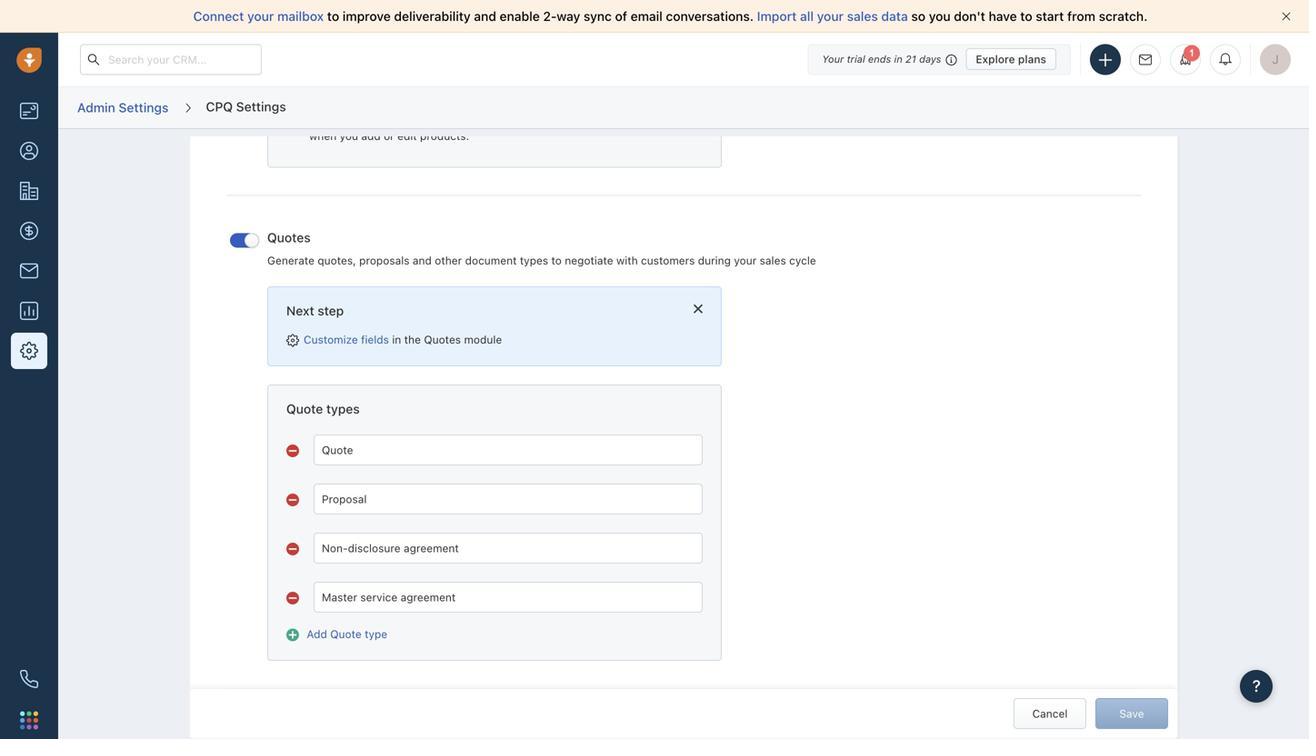 Task type: locate. For each thing, give the bounding box(es) containing it.
types down customize fields link
[[326, 401, 360, 416]]

None text field
[[314, 533, 703, 564], [314, 582, 703, 613], [314, 533, 703, 564], [314, 582, 703, 613]]

in left 21
[[894, 53, 903, 65]]

quote inside add quote type link
[[330, 628, 362, 640]]

and inside make sure your products are already configured before you enable this setting. deal value becomes a read-only field and recalculates automatically when you add or edit products.
[[544, 114, 563, 127]]

before
[[558, 99, 592, 111]]

cpq
[[206, 99, 233, 114]]

and right field
[[544, 114, 563, 127]]

in
[[894, 53, 903, 65], [392, 333, 401, 346]]

or
[[384, 130, 394, 142]]

in left 'the'
[[392, 333, 401, 346]]

0 horizontal spatial and
[[413, 254, 432, 267]]

2 vertical spatial you
[[340, 130, 358, 142]]

enable inside make sure your products are already configured before you enable this setting. deal value becomes a read-only field and recalculates automatically when you add or edit products.
[[616, 99, 651, 111]]

settings right the cpq
[[236, 99, 286, 114]]

sure
[[340, 99, 362, 111]]

your
[[247, 9, 274, 24], [817, 9, 844, 24], [365, 99, 388, 111], [734, 254, 757, 267]]

and
[[474, 9, 496, 24], [544, 114, 563, 127], [413, 254, 432, 267]]

1 horizontal spatial in
[[894, 53, 903, 65]]

and inside quotes generate quotes, proposals and other document types to negotiate with customers during your sales cycle
[[413, 254, 432, 267]]

quotes,
[[318, 254, 356, 267]]

0 vertical spatial quote
[[286, 401, 323, 416]]

close image
[[694, 303, 703, 314]]

1 vertical spatial and
[[544, 114, 563, 127]]

0 vertical spatial types
[[520, 254, 548, 267]]

when
[[309, 130, 337, 142]]

document
[[465, 254, 517, 267]]

cancel button
[[1014, 698, 1086, 729]]

recalculates
[[566, 114, 629, 127]]

0 vertical spatial in
[[894, 53, 903, 65]]

quotes generate quotes, proposals and other document types to negotiate with customers during your sales cycle
[[267, 230, 816, 267]]

0 horizontal spatial settings
[[119, 100, 169, 115]]

quote
[[286, 401, 323, 416], [330, 628, 362, 640]]

settings inside 'link'
[[119, 100, 169, 115]]

customers
[[641, 254, 695, 267]]

0 horizontal spatial quotes
[[267, 230, 311, 245]]

1 vertical spatial enable
[[616, 99, 651, 111]]

admin settings
[[77, 100, 169, 115]]

0 vertical spatial quotes
[[267, 230, 311, 245]]

and right deliverability
[[474, 9, 496, 24]]

customize fields link
[[304, 333, 392, 346]]

your
[[822, 53, 844, 65]]

0 horizontal spatial to
[[327, 9, 339, 24]]

add quote type link
[[286, 628, 387, 642]]

1 horizontal spatial quote
[[330, 628, 362, 640]]

plans
[[1018, 53, 1046, 65]]

deliverability
[[394, 9, 471, 24]]

type
[[365, 628, 387, 640]]

so
[[911, 9, 926, 24]]

2 vertical spatial and
[[413, 254, 432, 267]]

you up recalculates at the top of page
[[595, 99, 613, 111]]

start
[[1036, 9, 1064, 24]]

sales left data
[[847, 9, 878, 24]]

0 horizontal spatial in
[[392, 333, 401, 346]]

your right during
[[734, 254, 757, 267]]

customize fields in the quotes module
[[304, 333, 502, 346]]

1 horizontal spatial types
[[520, 254, 548, 267]]

you right so
[[929, 9, 951, 24]]

0 horizontal spatial you
[[340, 130, 358, 142]]

scratch.
[[1099, 9, 1148, 24]]

settings
[[236, 99, 286, 114], [119, 100, 169, 115]]

cycle
[[789, 254, 816, 267]]

quote down customize
[[286, 401, 323, 416]]

data
[[881, 9, 908, 24]]

don't
[[954, 9, 985, 24]]

setting.
[[309, 114, 348, 127]]

1 horizontal spatial quotes
[[424, 333, 461, 346]]

1 vertical spatial in
[[392, 333, 401, 346]]

1 vertical spatial quote
[[330, 628, 362, 640]]

ends
[[868, 53, 891, 65]]

only
[[494, 114, 516, 127]]

21
[[906, 53, 916, 65]]

to right 'mailbox'
[[327, 9, 339, 24]]

and left other
[[413, 254, 432, 267]]

to left start
[[1020, 9, 1032, 24]]

quotes
[[267, 230, 311, 245], [424, 333, 461, 346]]

quote right 'add'
[[330, 628, 362, 640]]

0 horizontal spatial sales
[[760, 254, 786, 267]]

settings right admin
[[119, 100, 169, 115]]

types right document
[[520, 254, 548, 267]]

field
[[519, 114, 541, 127]]

quotes inside quotes generate quotes, proposals and other document types to negotiate with customers during your sales cycle
[[267, 230, 311, 245]]

quotes up generate
[[267, 230, 311, 245]]

to left negotiate
[[551, 254, 562, 267]]

phone image
[[20, 670, 38, 688]]

0 vertical spatial sales
[[847, 9, 878, 24]]

sales left cycle
[[760, 254, 786, 267]]

1 vertical spatial types
[[326, 401, 360, 416]]

0 vertical spatial you
[[929, 9, 951, 24]]

admin
[[77, 100, 115, 115]]

0 vertical spatial enable
[[500, 9, 540, 24]]

explore plans link
[[966, 48, 1056, 70]]

enable left 2-
[[500, 9, 540, 24]]

add quote type
[[307, 628, 387, 640]]

0 horizontal spatial enable
[[500, 9, 540, 24]]

you down the deal
[[340, 130, 358, 142]]

None text field
[[314, 434, 703, 465], [314, 484, 703, 514], [314, 434, 703, 465], [314, 484, 703, 514]]

enable left the this
[[616, 99, 651, 111]]

you
[[929, 9, 951, 24], [595, 99, 613, 111], [340, 130, 358, 142]]

generate
[[267, 254, 315, 267]]

conversations.
[[666, 9, 754, 24]]

1 vertical spatial sales
[[760, 254, 786, 267]]

email
[[631, 9, 663, 24]]

1 horizontal spatial enable
[[616, 99, 651, 111]]

1 horizontal spatial settings
[[236, 99, 286, 114]]

a
[[457, 114, 463, 127]]

2 horizontal spatial and
[[544, 114, 563, 127]]

types
[[520, 254, 548, 267], [326, 401, 360, 416]]

to
[[327, 9, 339, 24], [1020, 9, 1032, 24], [551, 254, 562, 267]]

1 horizontal spatial to
[[551, 254, 562, 267]]

sales
[[847, 9, 878, 24], [760, 254, 786, 267]]

trial
[[847, 53, 865, 65]]

0 horizontal spatial types
[[326, 401, 360, 416]]

way
[[557, 9, 580, 24]]

1 horizontal spatial you
[[595, 99, 613, 111]]

have
[[989, 9, 1017, 24]]

types inside quotes generate quotes, proposals and other document types to negotiate with customers during your sales cycle
[[520, 254, 548, 267]]

1 horizontal spatial and
[[474, 9, 496, 24]]

0 vertical spatial and
[[474, 9, 496, 24]]

configured
[[500, 99, 555, 111]]

quotes right 'the'
[[424, 333, 461, 346]]

your up the deal
[[365, 99, 388, 111]]

enable
[[500, 9, 540, 24], [616, 99, 651, 111]]

1 vertical spatial you
[[595, 99, 613, 111]]



Task type: vqa. For each thing, say whether or not it's contained in the screenshot.
top YOU
yes



Task type: describe. For each thing, give the bounding box(es) containing it.
Search your CRM... text field
[[80, 44, 262, 75]]

close image
[[1282, 12, 1291, 21]]

of
[[615, 9, 627, 24]]

products
[[391, 99, 437, 111]]

2 horizontal spatial you
[[929, 9, 951, 24]]

next
[[286, 303, 314, 318]]

your inside make sure your products are already configured before you enable this setting. deal value becomes a read-only field and recalculates automatically when you add or edit products.
[[365, 99, 388, 111]]

during
[[698, 254, 731, 267]]

cancel
[[1032, 707, 1068, 720]]

edit
[[397, 130, 417, 142]]

make sure your products are already configured before you enable this setting. deal value becomes a read-only field and recalculates automatically when you add or edit products.
[[309, 99, 700, 142]]

explore
[[976, 53, 1015, 65]]

1 link
[[1170, 44, 1201, 75]]

are
[[440, 99, 456, 111]]

fields
[[361, 333, 389, 346]]

2 horizontal spatial to
[[1020, 9, 1032, 24]]

to inside quotes generate quotes, proposals and other document types to negotiate with customers during your sales cycle
[[551, 254, 562, 267]]

negotiate
[[565, 254, 613, 267]]

all
[[800, 9, 814, 24]]

with
[[616, 254, 638, 267]]

becomes
[[407, 114, 454, 127]]

admin settings link
[[76, 93, 169, 122]]

freshworks switcher image
[[20, 711, 38, 729]]

improve
[[343, 9, 391, 24]]

add
[[361, 130, 381, 142]]

connect
[[193, 9, 244, 24]]

connect your mailbox link
[[193, 9, 327, 24]]

already
[[459, 99, 497, 111]]

phone element
[[11, 661, 47, 697]]

this
[[654, 99, 672, 111]]

2-
[[543, 9, 557, 24]]

cancel link
[[1014, 698, 1086, 729]]

other
[[435, 254, 462, 267]]

your inside quotes generate quotes, proposals and other document types to negotiate with customers during your sales cycle
[[734, 254, 757, 267]]

step
[[318, 303, 344, 318]]

0 horizontal spatial quote
[[286, 401, 323, 416]]

sync
[[584, 9, 612, 24]]

import all your sales data link
[[757, 9, 911, 24]]

1 horizontal spatial sales
[[847, 9, 878, 24]]

send email image
[[1139, 54, 1152, 66]]

the
[[404, 333, 421, 346]]

import
[[757, 9, 797, 24]]

make
[[309, 99, 337, 111]]

mailbox
[[277, 9, 324, 24]]

next step
[[286, 303, 344, 318]]

customize
[[304, 333, 358, 346]]

quote types
[[286, 401, 360, 416]]

days
[[919, 53, 941, 65]]

deal
[[351, 114, 374, 127]]

1 vertical spatial quotes
[[424, 333, 461, 346]]

automatically
[[632, 114, 700, 127]]

your left 'mailbox'
[[247, 9, 274, 24]]

add
[[307, 628, 327, 640]]

sales inside quotes generate quotes, proposals and other document types to negotiate with customers during your sales cycle
[[760, 254, 786, 267]]

connect your mailbox to improve deliverability and enable 2-way sync of email conversations. import all your sales data so you don't have to start from scratch.
[[193, 9, 1148, 24]]

read-
[[466, 114, 494, 127]]

explore plans
[[976, 53, 1046, 65]]

settings for admin settings
[[119, 100, 169, 115]]

from
[[1067, 9, 1095, 24]]

1
[[1189, 47, 1195, 59]]

module
[[464, 333, 502, 346]]

your right all
[[817, 9, 844, 24]]

cpq settings
[[206, 99, 286, 114]]

settings for cpq settings
[[236, 99, 286, 114]]

products.
[[420, 130, 469, 142]]

value
[[377, 114, 404, 127]]

your trial ends in 21 days
[[822, 53, 941, 65]]

proposals
[[359, 254, 410, 267]]



